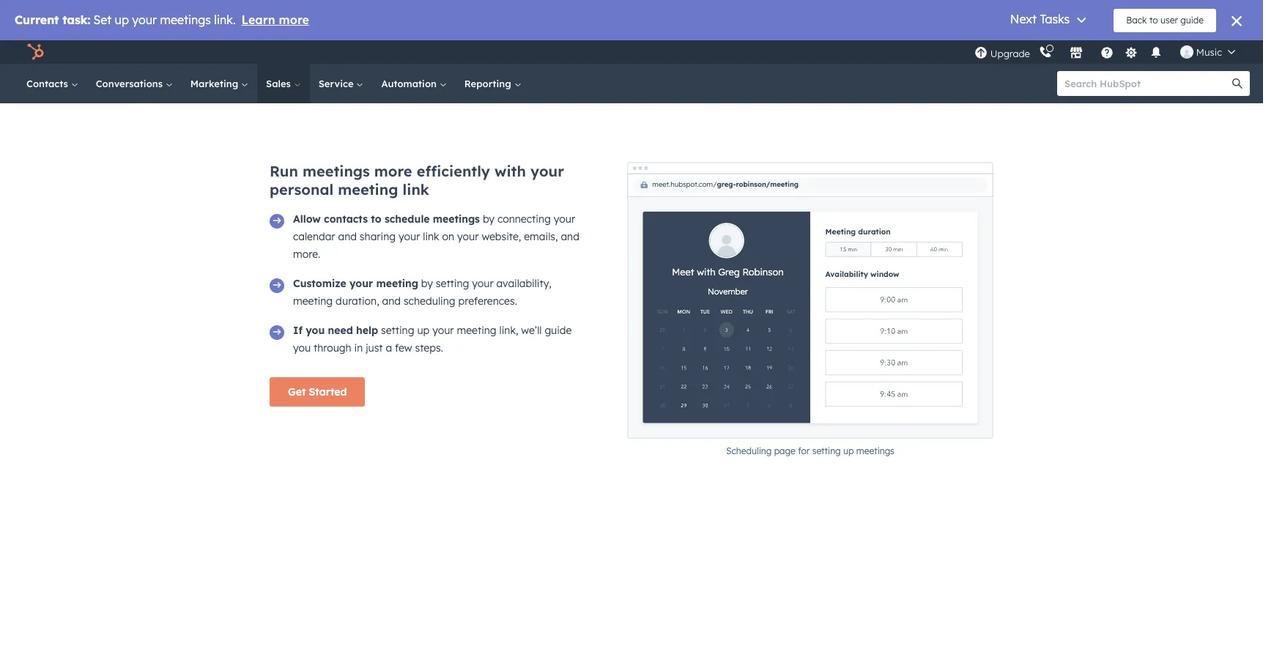 Task type: describe. For each thing, give the bounding box(es) containing it.
connecting
[[497, 213, 551, 226]]

music button
[[1172, 40, 1244, 64]]

1 horizontal spatial up
[[843, 446, 854, 457]]

in
[[354, 341, 363, 355]]

meeting inside by setting your availability, meeting duration, and scheduling preferences.
[[293, 295, 333, 308]]

marketplaces image
[[1070, 47, 1083, 60]]

a
[[386, 341, 392, 355]]

customize your meeting
[[293, 277, 418, 290]]

conversations link
[[87, 64, 182, 103]]

sharing
[[360, 230, 396, 243]]

availability,
[[497, 277, 552, 290]]

up inside setting up your meeting link, we'll guide you through in just a few steps.
[[417, 324, 430, 337]]

schedule
[[385, 213, 430, 226]]

through
[[314, 341, 352, 355]]

service link
[[310, 64, 373, 103]]

help button
[[1095, 40, 1120, 64]]

setting inside by setting your availability, meeting duration, and scheduling preferences.
[[436, 277, 469, 290]]

reporting link
[[456, 64, 530, 103]]

allow contacts to schedule meetings
[[293, 213, 480, 226]]

upgrade image
[[975, 47, 988, 60]]

guide
[[545, 324, 572, 337]]

contacts
[[26, 78, 71, 89]]

get started
[[288, 385, 347, 399]]

meeting up scheduling
[[376, 277, 418, 290]]

contacts
[[324, 213, 368, 226]]

by for setting
[[421, 277, 433, 290]]

link inside by connecting your calendar and sharing your link on your website, emails, and more.
[[423, 230, 439, 243]]

started
[[309, 385, 347, 399]]

0 horizontal spatial and
[[338, 230, 357, 243]]

search image
[[1233, 78, 1243, 89]]

sales link
[[257, 64, 310, 103]]

notifications image
[[1150, 47, 1163, 60]]

service
[[319, 78, 356, 89]]

calling icon button
[[1033, 43, 1058, 62]]

personal
[[270, 180, 334, 199]]

meeting inside setting up your meeting link, we'll guide you through in just a few steps.
[[457, 324, 497, 337]]

get started button
[[270, 377, 365, 407]]

your down schedule
[[399, 230, 420, 243]]

steps.
[[415, 341, 443, 355]]

efficiently
[[417, 162, 490, 180]]

get
[[288, 385, 306, 399]]

if you need help
[[293, 324, 378, 337]]

calendar
[[293, 230, 335, 243]]

you inside setting up your meeting link, we'll guide you through in just a few steps.
[[293, 341, 311, 355]]

few
[[395, 341, 412, 355]]

need
[[328, 324, 353, 337]]

marketing
[[190, 78, 241, 89]]

link inside run meetings more efficiently with your personal meeting link
[[403, 180, 429, 199]]

upgrade
[[991, 47, 1030, 59]]

on
[[442, 230, 454, 243]]

2 horizontal spatial meetings
[[856, 446, 895, 457]]

your up duration,
[[350, 277, 373, 290]]

run meetings more efficiently with your personal meeting link
[[270, 162, 564, 199]]

scheduling
[[404, 295, 456, 308]]

reporting
[[464, 78, 514, 89]]

automation link
[[373, 64, 456, 103]]

automation
[[381, 78, 440, 89]]

emails,
[[524, 230, 558, 243]]



Task type: vqa. For each thing, say whether or not it's contained in the screenshot.
AND
yes



Task type: locate. For each thing, give the bounding box(es) containing it.
0 vertical spatial link
[[403, 180, 429, 199]]

website,
[[482, 230, 521, 243]]

menu
[[973, 40, 1246, 64]]

contacts link
[[18, 64, 87, 103]]

and
[[338, 230, 357, 243], [561, 230, 580, 243], [382, 295, 401, 308]]

by setting your availability, meeting duration, and scheduling preferences.
[[293, 277, 552, 308]]

meetings up contacts
[[303, 162, 370, 180]]

your right with
[[531, 162, 564, 180]]

menu containing music
[[973, 40, 1246, 64]]

setting
[[436, 277, 469, 290], [381, 324, 414, 337], [812, 446, 841, 457]]

0 vertical spatial up
[[417, 324, 430, 337]]

your inside by setting your availability, meeting duration, and scheduling preferences.
[[472, 277, 494, 290]]

your up preferences.
[[472, 277, 494, 290]]

by inside by connecting your calendar and sharing your link on your website, emails, and more.
[[483, 213, 495, 226]]

0 horizontal spatial up
[[417, 324, 430, 337]]

notifications button
[[1144, 40, 1169, 64]]

duration,
[[336, 295, 379, 308]]

marketplaces button
[[1061, 40, 1092, 64]]

setting up your meeting link, we'll guide you through in just a few steps.
[[293, 324, 572, 355]]

meeting up to
[[338, 180, 398, 199]]

meetings up on
[[433, 213, 480, 226]]

run
[[270, 162, 298, 180]]

by inside by setting your availability, meeting duration, and scheduling preferences.
[[421, 277, 433, 290]]

by connecting your calendar and sharing your link on your website, emails, and more.
[[293, 213, 580, 261]]

2 vertical spatial meetings
[[856, 446, 895, 457]]

2 horizontal spatial and
[[561, 230, 580, 243]]

by up scheduling
[[421, 277, 433, 290]]

and inside by setting your availability, meeting duration, and scheduling preferences.
[[382, 295, 401, 308]]

0 horizontal spatial meetings
[[303, 162, 370, 180]]

setting up scheduling
[[436, 277, 469, 290]]

more
[[374, 162, 412, 180]]

meeting down preferences.
[[457, 324, 497, 337]]

settings link
[[1123, 44, 1141, 60]]

0 horizontal spatial by
[[421, 277, 433, 290]]

just
[[366, 341, 383, 355]]

up right the for
[[843, 446, 854, 457]]

page
[[774, 446, 796, 457]]

to
[[371, 213, 382, 226]]

link
[[403, 180, 429, 199], [423, 230, 439, 243]]

0 vertical spatial you
[[306, 324, 325, 337]]

setting right the for
[[812, 446, 841, 457]]

for
[[798, 446, 810, 457]]

your
[[531, 162, 564, 180], [554, 213, 575, 226], [399, 230, 420, 243], [457, 230, 479, 243], [350, 277, 373, 290], [472, 277, 494, 290], [432, 324, 454, 337]]

help image
[[1101, 47, 1114, 60]]

0 vertical spatial setting
[[436, 277, 469, 290]]

setting inside setting up your meeting link, we'll guide you through in just a few steps.
[[381, 324, 414, 337]]

hubspot image
[[26, 43, 44, 61]]

help
[[356, 324, 378, 337]]

sales
[[266, 78, 294, 89]]

2 vertical spatial setting
[[812, 446, 841, 457]]

your inside setting up your meeting link, we'll guide you through in just a few steps.
[[432, 324, 454, 337]]

2 horizontal spatial setting
[[812, 446, 841, 457]]

your inside run meetings more efficiently with your personal meeting link
[[531, 162, 564, 180]]

by for connecting
[[483, 213, 495, 226]]

1 vertical spatial setting
[[381, 324, 414, 337]]

and right emails,
[[561, 230, 580, 243]]

meeting down customize
[[293, 295, 333, 308]]

by
[[483, 213, 495, 226], [421, 277, 433, 290]]

if
[[293, 324, 303, 337]]

meetings right the for
[[856, 446, 895, 457]]

0 vertical spatial by
[[483, 213, 495, 226]]

Search HubSpot search field
[[1057, 71, 1237, 96]]

more.
[[293, 248, 320, 261]]

settings image
[[1125, 47, 1138, 60]]

you down if
[[293, 341, 311, 355]]

scheduling
[[726, 446, 772, 457]]

hubspot link
[[18, 43, 55, 61]]

1 vertical spatial up
[[843, 446, 854, 457]]

customize
[[293, 277, 346, 290]]

preferences.
[[458, 295, 517, 308]]

your up emails,
[[554, 213, 575, 226]]

your up steps.
[[432, 324, 454, 337]]

music
[[1197, 46, 1222, 58]]

up up steps.
[[417, 324, 430, 337]]

and down contacts
[[338, 230, 357, 243]]

marketing link
[[182, 64, 257, 103]]

up
[[417, 324, 430, 337], [843, 446, 854, 457]]

0 vertical spatial meetings
[[303, 162, 370, 180]]

with
[[495, 162, 526, 180]]

1 horizontal spatial setting
[[436, 277, 469, 290]]

setting up few
[[381, 324, 414, 337]]

1 vertical spatial by
[[421, 277, 433, 290]]

meetings inside run meetings more efficiently with your personal meeting link
[[303, 162, 370, 180]]

1 horizontal spatial meetings
[[433, 213, 480, 226]]

1 vertical spatial meetings
[[433, 213, 480, 226]]

link left on
[[423, 230, 439, 243]]

0 horizontal spatial setting
[[381, 324, 414, 337]]

scheduling page for setting up meetings
[[726, 446, 895, 457]]

conversations
[[96, 78, 165, 89]]

meeting inside run meetings more efficiently with your personal meeting link
[[338, 180, 398, 199]]

meeting
[[338, 180, 398, 199], [376, 277, 418, 290], [293, 295, 333, 308], [457, 324, 497, 337]]

you right if
[[306, 324, 325, 337]]

calling icon image
[[1039, 46, 1052, 59]]

meetings
[[303, 162, 370, 180], [433, 213, 480, 226], [856, 446, 895, 457]]

greg robinson image
[[1180, 45, 1194, 59]]

your right on
[[457, 230, 479, 243]]

you
[[306, 324, 325, 337], [293, 341, 311, 355]]

1 vertical spatial link
[[423, 230, 439, 243]]

link,
[[499, 324, 518, 337]]

and right duration,
[[382, 295, 401, 308]]

by up website,
[[483, 213, 495, 226]]

search button
[[1225, 71, 1250, 96]]

1 horizontal spatial and
[[382, 295, 401, 308]]

1 vertical spatial you
[[293, 341, 311, 355]]

allow
[[293, 213, 321, 226]]

1 horizontal spatial by
[[483, 213, 495, 226]]

we'll
[[521, 324, 542, 337]]

link up schedule
[[403, 180, 429, 199]]



